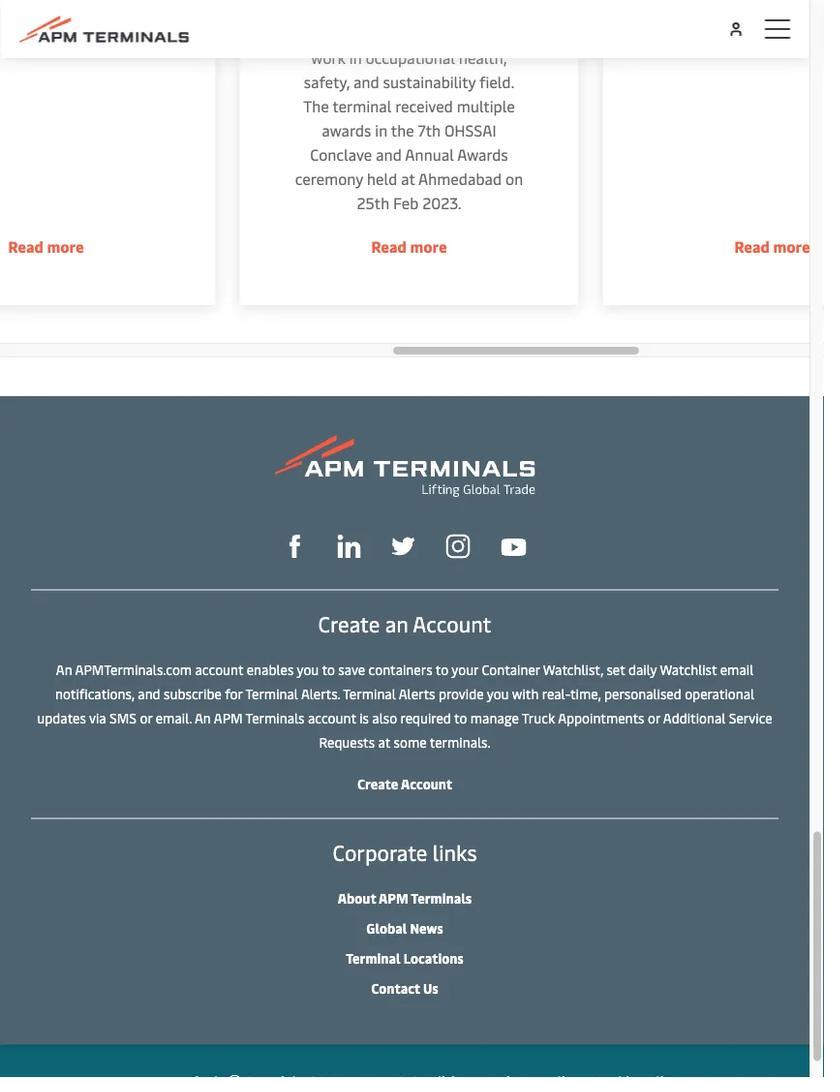 Task type: locate. For each thing, give the bounding box(es) containing it.
and down apmterminals.com
[[138, 685, 161, 703]]

or right sms
[[140, 709, 152, 728]]

1 or from the left
[[140, 709, 152, 728]]

twitter image
[[392, 535, 415, 559]]

account
[[413, 609, 492, 638], [401, 775, 453, 793]]

read
[[8, 236, 44, 257], [371, 236, 407, 257], [735, 236, 770, 257]]

recognised
[[308, 23, 383, 44]]

to left save
[[322, 661, 335, 679]]

1 more from the left
[[47, 236, 84, 257]]

global
[[367, 919, 407, 938]]

0 horizontal spatial at
[[378, 733, 391, 752]]

1 horizontal spatial or
[[648, 709, 661, 728]]

apm up recognised
[[323, 0, 356, 20]]

terminal inside apm terminal mumbai is recognised for its remarkable work in occupational health, safety, and sustainability field. the terminal received multiple awards in the 7th ohssai conclave and annual awards ceremony held at ahmedabad on 25th feb 2023.
[[360, 0, 420, 20]]

account up subscribe
[[195, 661, 244, 679]]

the
[[304, 96, 329, 117]]

account up your
[[413, 609, 492, 638]]

watchlist
[[660, 661, 717, 679]]

0 horizontal spatial or
[[140, 709, 152, 728]]

0 horizontal spatial terminals
[[246, 709, 305, 728]]

required
[[401, 709, 451, 728]]

1 horizontal spatial apm
[[323, 0, 356, 20]]

is inside an apmterminals.com account enables you to save containers to your container watchlist, set daily watchlist email notifications, and subscribe for terminal alerts. terminal alerts provide you with real-time, personalised operational updates via sms or email. an apm terminals account is also required to manage truck appointments or additional service requests at some terminals.
[[360, 709, 369, 728]]

enables
[[247, 661, 294, 679]]

about apm terminals link
[[338, 889, 472, 908]]

mumbai
[[424, 0, 481, 20]]

0 vertical spatial terminals
[[246, 709, 305, 728]]

0 vertical spatial for
[[387, 23, 407, 44]]

0 vertical spatial an
[[56, 661, 72, 679]]

contact
[[371, 980, 420, 998]]

create up save
[[318, 609, 380, 638]]

1 vertical spatial for
[[225, 685, 243, 703]]

fill 44 link
[[392, 533, 415, 559]]

1 horizontal spatial read more
[[371, 236, 447, 257]]

at up the feb
[[401, 169, 415, 189]]

2 vertical spatial and
[[138, 685, 161, 703]]

to up terminals.
[[454, 709, 467, 728]]

occupational
[[366, 47, 455, 68]]

0 horizontal spatial an
[[56, 661, 72, 679]]

0 vertical spatial you
[[297, 661, 319, 679]]

an apmterminals.com account enables you to save containers to your container watchlist, set daily watchlist email notifications, and subscribe for terminal alerts. terminal alerts provide you with real-time, personalised operational updates via sms or email. an apm terminals account is also required to manage truck appointments or additional service requests at some terminals.
[[37, 661, 773, 752]]

1 vertical spatial create
[[357, 775, 399, 793]]

2 horizontal spatial read more
[[735, 236, 811, 257]]

us
[[423, 980, 439, 998]]

terminals up news
[[411, 889, 472, 908]]

held
[[367, 169, 398, 189]]

terminal
[[333, 96, 392, 117]]

1 horizontal spatial more
[[410, 236, 447, 257]]

2 read more link from the left
[[603, 0, 825, 306]]

an
[[385, 609, 409, 638]]

1 vertical spatial at
[[378, 733, 391, 752]]

0 horizontal spatial apm
[[214, 709, 243, 728]]

is inside apm terminal mumbai is recognised for its remarkable work in occupational health, safety, and sustainability field. the terminal received multiple awards in the 7th ohssai conclave and annual awards ceremony held at ahmedabad on 25th feb 2023.
[[485, 0, 496, 20]]

3 read more from the left
[[735, 236, 811, 257]]

additional
[[664, 709, 726, 728]]

account down alerts.
[[308, 709, 356, 728]]

or
[[140, 709, 152, 728], [648, 709, 661, 728]]

alerts.
[[301, 685, 340, 703]]

is up remarkable
[[485, 0, 496, 20]]

2 horizontal spatial apm
[[379, 889, 409, 908]]

or down "personalised"
[[648, 709, 661, 728]]

1 vertical spatial apm
[[214, 709, 243, 728]]

manage
[[471, 709, 519, 728]]

contact us link
[[371, 980, 439, 998]]

in left the
[[375, 120, 388, 141]]

apm up global
[[379, 889, 409, 908]]

some
[[394, 733, 427, 752]]

work
[[311, 47, 346, 68]]

0 vertical spatial is
[[485, 0, 496, 20]]

1 horizontal spatial an
[[195, 709, 211, 728]]

more
[[47, 236, 84, 257], [410, 236, 447, 257], [774, 236, 811, 257]]

with
[[512, 685, 539, 703]]

0 vertical spatial at
[[401, 169, 415, 189]]

is left the also
[[360, 709, 369, 728]]

2 horizontal spatial more
[[774, 236, 811, 257]]

personalised
[[605, 685, 682, 703]]

requests
[[319, 733, 375, 752]]

terminals
[[246, 709, 305, 728], [411, 889, 472, 908]]

sms
[[110, 709, 137, 728]]

apmt footer logo image
[[275, 436, 535, 498]]

safety,
[[304, 72, 350, 93]]

create down requests
[[357, 775, 399, 793]]

an up notifications,
[[56, 661, 72, 679]]

for right subscribe
[[225, 685, 243, 703]]

apm down subscribe
[[214, 709, 243, 728]]

0 horizontal spatial more
[[47, 236, 84, 257]]

1 vertical spatial is
[[360, 709, 369, 728]]

for
[[387, 23, 407, 44], [225, 685, 243, 703]]

0 horizontal spatial in
[[350, 47, 362, 68]]

2 horizontal spatial read
[[735, 236, 770, 257]]

2 or from the left
[[648, 709, 661, 728]]

multiple
[[457, 96, 515, 117]]

to
[[322, 661, 335, 679], [436, 661, 449, 679], [454, 709, 467, 728]]

apm inside an apmterminals.com account enables you to save containers to your container watchlist, set daily watchlist email notifications, and subscribe for terminal alerts. terminal alerts provide you with real-time, personalised operational updates via sms or email. an apm terminals account is also required to manage truck appointments or additional service requests at some terminals.
[[214, 709, 243, 728]]

0 horizontal spatial account
[[195, 661, 244, 679]]

terminal up its
[[360, 0, 420, 20]]

1 horizontal spatial read
[[371, 236, 407, 257]]

also
[[372, 709, 397, 728]]

watchlist,
[[543, 661, 604, 679]]

0 vertical spatial and
[[354, 72, 380, 93]]

0 horizontal spatial for
[[225, 685, 243, 703]]

an down subscribe
[[195, 709, 211, 728]]

1 horizontal spatial for
[[387, 23, 407, 44]]

youtube image
[[501, 539, 527, 557]]

0 horizontal spatial read more
[[8, 236, 84, 257]]

via
[[89, 709, 106, 728]]

read more
[[8, 236, 84, 257], [371, 236, 447, 257], [735, 236, 811, 257]]

about apm terminals
[[338, 889, 472, 908]]

1 horizontal spatial at
[[401, 169, 415, 189]]

notifications,
[[55, 685, 135, 703]]

0 horizontal spatial is
[[360, 709, 369, 728]]

account down some
[[401, 775, 453, 793]]

you
[[297, 661, 319, 679], [487, 685, 509, 703]]

at
[[401, 169, 415, 189], [378, 733, 391, 752]]

instagram image
[[446, 535, 470, 559]]

operational
[[685, 685, 755, 703]]

annual
[[405, 144, 454, 165]]

to left your
[[436, 661, 449, 679]]

for inside apm terminal mumbai is recognised for its remarkable work in occupational health, safety, and sustainability field. the terminal received multiple awards in the 7th ohssai conclave and annual awards ceremony held at ahmedabad on 25th feb 2023.
[[387, 23, 407, 44]]

terminal up the also
[[343, 685, 396, 703]]

you up 'manage'
[[487, 685, 509, 703]]

1 horizontal spatial is
[[485, 0, 496, 20]]

an
[[56, 661, 72, 679], [195, 709, 211, 728]]

at down the also
[[378, 733, 391, 752]]

in down recognised
[[350, 47, 362, 68]]

0 vertical spatial create
[[318, 609, 380, 638]]

read more link
[[0, 0, 216, 306], [603, 0, 825, 306]]

alerts
[[399, 685, 436, 703]]

apmterminals.com
[[75, 661, 192, 679]]

for left its
[[387, 23, 407, 44]]

you up alerts.
[[297, 661, 319, 679]]

1 horizontal spatial account
[[308, 709, 356, 728]]

1 horizontal spatial read more link
[[603, 0, 825, 306]]

1 vertical spatial terminals
[[411, 889, 472, 908]]

0 horizontal spatial read
[[8, 236, 44, 257]]

0 vertical spatial apm
[[323, 0, 356, 20]]

0 horizontal spatial read more link
[[0, 0, 216, 306]]

create account link
[[357, 775, 453, 793]]

global news link
[[367, 919, 443, 938]]

and inside an apmterminals.com account enables you to save containers to your container watchlist, set daily watchlist email notifications, and subscribe for terminal alerts. terminal alerts provide you with real-time, personalised operational updates via sms or email. an apm terminals account is also required to manage truck appointments or additional service requests at some terminals.
[[138, 685, 161, 703]]

0 horizontal spatial to
[[322, 661, 335, 679]]

linkedin__x28_alt_x29__3_ link
[[338, 533, 361, 559]]

and up the terminal
[[354, 72, 380, 93]]

and
[[354, 72, 380, 93], [376, 144, 402, 165], [138, 685, 161, 703]]

2023.
[[423, 193, 462, 214]]

terminal locations link
[[346, 949, 464, 968]]

account
[[195, 661, 244, 679], [308, 709, 356, 728]]

time,
[[571, 685, 601, 703]]

3 more from the left
[[774, 236, 811, 257]]

terminal
[[360, 0, 420, 20], [246, 685, 298, 703], [343, 685, 396, 703], [346, 949, 401, 968]]

1 vertical spatial account
[[401, 775, 453, 793]]

0 horizontal spatial you
[[297, 661, 319, 679]]

its
[[411, 23, 428, 44]]

create
[[318, 609, 380, 638], [357, 775, 399, 793]]

1 vertical spatial in
[[375, 120, 388, 141]]

is
[[485, 0, 496, 20], [360, 709, 369, 728]]

and up held
[[376, 144, 402, 165]]

1 horizontal spatial you
[[487, 685, 509, 703]]

instagram link
[[446, 532, 470, 559]]

apm
[[323, 0, 356, 20], [214, 709, 243, 728], [379, 889, 409, 908]]

apm inside apm terminal mumbai is recognised for its remarkable work in occupational health, safety, and sustainability field. the terminal received multiple awards in the 7th ohssai conclave and annual awards ceremony held at ahmedabad on 25th feb 2023.
[[323, 0, 356, 20]]

terminals down enables
[[246, 709, 305, 728]]



Task type: describe. For each thing, give the bounding box(es) containing it.
corporate links
[[333, 838, 477, 867]]

2 read from the left
[[371, 236, 407, 257]]

service
[[729, 709, 773, 728]]

corporate
[[333, 838, 428, 867]]

conclave
[[310, 144, 372, 165]]

ahmedabad
[[419, 169, 502, 189]]

terminal locations
[[346, 949, 464, 968]]

at inside apm terminal mumbai is recognised for its remarkable work in occupational health, safety, and sustainability field. the terminal received multiple awards in the 7th ohssai conclave and annual awards ceremony held at ahmedabad on 25th feb 2023.
[[401, 169, 415, 189]]

facebook image
[[283, 535, 307, 559]]

about
[[338, 889, 376, 908]]

2 read more from the left
[[371, 236, 447, 257]]

1 vertical spatial an
[[195, 709, 211, 728]]

containers
[[369, 661, 433, 679]]

email
[[721, 661, 754, 679]]

feb
[[393, 193, 419, 214]]

daily
[[629, 661, 657, 679]]

1 horizontal spatial to
[[436, 661, 449, 679]]

0 vertical spatial in
[[350, 47, 362, 68]]

updates
[[37, 709, 86, 728]]

linkedin image
[[338, 535, 361, 559]]

terminal down enables
[[246, 685, 298, 703]]

news
[[410, 919, 443, 938]]

ceremony
[[295, 169, 363, 189]]

create for create an account
[[318, 609, 380, 638]]

terminal down global
[[346, 949, 401, 968]]

1 read more link from the left
[[0, 0, 216, 306]]

set
[[607, 661, 626, 679]]

terminals.
[[430, 733, 491, 752]]

apm terminal mumbai is recognised for its remarkable work in occupational health, safety, and sustainability field. the terminal received multiple awards in the 7th ohssai conclave and annual awards ceremony held at ahmedabad on 25th feb 2023.
[[295, 0, 523, 214]]

at inside an apmterminals.com account enables you to save containers to your container watchlist, set daily watchlist email notifications, and subscribe for terminal alerts. terminal alerts provide you with real-time, personalised operational updates via sms or email. an apm terminals account is also required to manage truck appointments or additional service requests at some terminals.
[[378, 733, 391, 752]]

create account
[[357, 775, 453, 793]]

1 horizontal spatial in
[[375, 120, 388, 141]]

appointments
[[558, 709, 645, 728]]

the
[[391, 120, 414, 141]]

provide
[[439, 685, 484, 703]]

awards
[[458, 144, 509, 165]]

field.
[[480, 72, 515, 93]]

links
[[433, 838, 477, 867]]

health,
[[459, 47, 507, 68]]

create an account
[[318, 609, 492, 638]]

save
[[338, 661, 365, 679]]

subscribe
[[164, 685, 222, 703]]

1 vertical spatial account
[[308, 709, 356, 728]]

locations
[[404, 949, 464, 968]]

global news
[[367, 919, 443, 938]]

1 vertical spatial you
[[487, 685, 509, 703]]

shape link
[[283, 533, 307, 559]]

sustainability
[[383, 72, 476, 93]]

create for create account
[[357, 775, 399, 793]]

awards
[[322, 120, 371, 141]]

7th
[[418, 120, 441, 141]]

received
[[396, 96, 453, 117]]

2 horizontal spatial to
[[454, 709, 467, 728]]

remarkable
[[432, 23, 511, 44]]

1 vertical spatial and
[[376, 144, 402, 165]]

terminals inside an apmterminals.com account enables you to save containers to your container watchlist, set daily watchlist email notifications, and subscribe for terminal alerts. terminal alerts provide you with real-time, personalised operational updates via sms or email. an apm terminals account is also required to manage truck appointments or additional service requests at some terminals.
[[246, 709, 305, 728]]

on
[[506, 169, 523, 189]]

0 vertical spatial account
[[195, 661, 244, 679]]

ohssai
[[445, 120, 497, 141]]

email.
[[156, 709, 192, 728]]

your
[[452, 661, 479, 679]]

3 read from the left
[[735, 236, 770, 257]]

contact us
[[371, 980, 439, 998]]

real-
[[542, 685, 571, 703]]

1 read more from the left
[[8, 236, 84, 257]]

container
[[482, 661, 540, 679]]

1 read from the left
[[8, 236, 44, 257]]

2 vertical spatial apm
[[379, 889, 409, 908]]

1 horizontal spatial terminals
[[411, 889, 472, 908]]

25th
[[357, 193, 390, 214]]

you tube link
[[501, 534, 527, 558]]

0 vertical spatial account
[[413, 609, 492, 638]]

for inside an apmterminals.com account enables you to save containers to your container watchlist, set daily watchlist email notifications, and subscribe for terminal alerts. terminal alerts provide you with real-time, personalised operational updates via sms or email. an apm terminals account is also required to manage truck appointments or additional service requests at some terminals.
[[225, 685, 243, 703]]

truck
[[522, 709, 555, 728]]

2 more from the left
[[410, 236, 447, 257]]



Task type: vqa. For each thing, say whether or not it's contained in the screenshot.
the ready image
no



